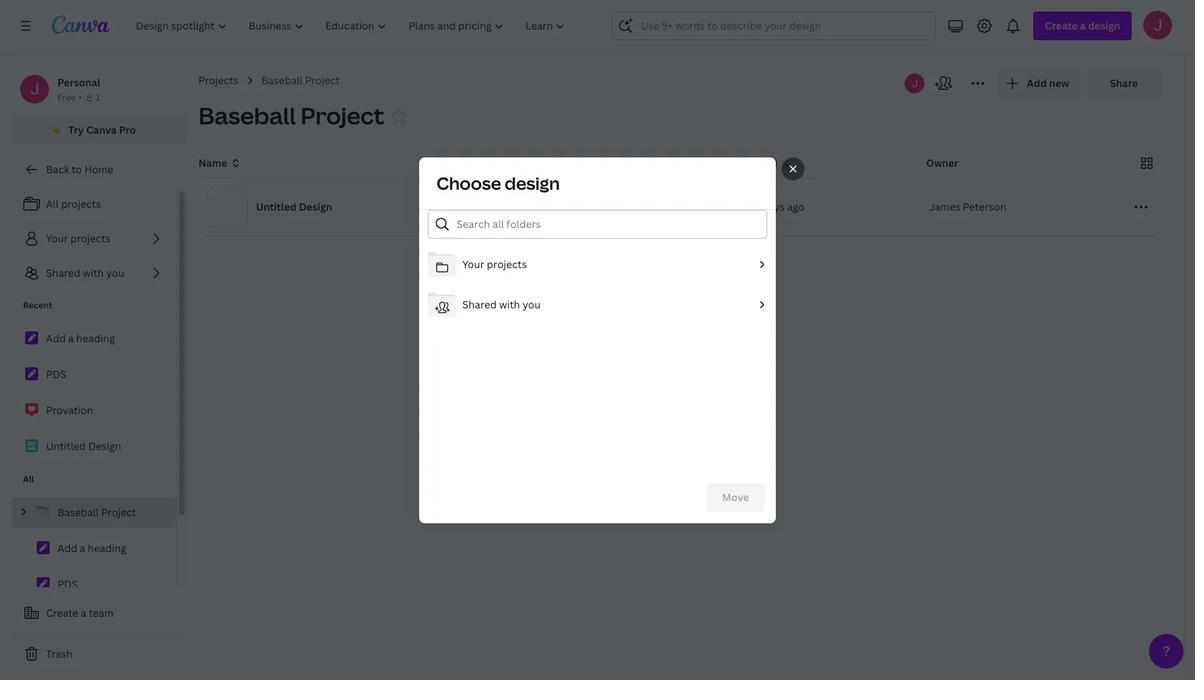 Task type: vqa. For each thing, say whether or not it's contained in the screenshot.
we
no



Task type: describe. For each thing, give the bounding box(es) containing it.
baseball project button
[[199, 100, 385, 132]]

untitled inside list
[[46, 440, 86, 453]]

shared with you inside button
[[463, 297, 541, 311]]

1 horizontal spatial baseball project link
[[262, 73, 340, 89]]

design inside list
[[88, 440, 121, 453]]

canva
[[86, 123, 117, 137]]

1 vertical spatial a
[[80, 542, 85, 555]]

provation link
[[12, 396, 176, 426]]

shared with you button
[[428, 290, 768, 322]]

name
[[199, 156, 227, 170]]

2 pds link from the top
[[12, 570, 176, 600]]

0 horizontal spatial your
[[46, 232, 68, 245]]

create a team
[[46, 607, 114, 620]]

list containing baseball project
[[12, 498, 176, 672]]

back to home
[[46, 163, 113, 176]]

a inside button
[[81, 607, 86, 620]]

1 add a heading link from the top
[[12, 324, 176, 354]]

project inside button
[[301, 100, 385, 131]]

1 vertical spatial baseball project link
[[12, 498, 176, 528]]

choose design
[[437, 171, 560, 195]]

1
[[96, 91, 100, 104]]

move
[[723, 490, 750, 504]]

0 horizontal spatial you
[[106, 266, 124, 280]]

projects link
[[199, 73, 239, 89]]

1 vertical spatial add
[[58, 542, 77, 555]]

free
[[58, 91, 76, 104]]

list containing all projects
[[12, 190, 176, 288]]

all projects link
[[12, 190, 176, 219]]

•
[[79, 91, 82, 104]]

projects for all projects link
[[61, 197, 101, 211]]

type
[[566, 156, 589, 170]]

top level navigation element
[[127, 12, 578, 40]]

pds for 1st pds link
[[46, 368, 66, 381]]

1 horizontal spatial design
[[299, 200, 332, 214]]

21 days ago
[[749, 200, 805, 214]]

try
[[68, 123, 84, 137]]

projects
[[199, 73, 239, 87]]

0 horizontal spatial shared with you
[[46, 266, 124, 280]]

your projects link
[[12, 225, 176, 253]]

doc
[[569, 200, 588, 214]]

peterson
[[964, 200, 1007, 214]]

1 vertical spatial heading
[[88, 542, 126, 555]]

name button
[[199, 155, 242, 171]]

untitled design link
[[12, 432, 176, 462]]

1 vertical spatial add a heading
[[58, 542, 126, 555]]

back
[[46, 163, 69, 176]]

0 vertical spatial shared
[[46, 266, 80, 280]]

move button
[[707, 483, 765, 512]]

design
[[505, 171, 560, 195]]

shared inside button
[[463, 297, 497, 311]]

project inside list
[[101, 506, 136, 520]]

choose
[[437, 171, 501, 195]]

back to home link
[[12, 155, 187, 184]]

your inside button
[[463, 257, 485, 271]]

create a team button
[[12, 599, 187, 628]]

james peterson
[[930, 200, 1007, 214]]

0 vertical spatial project
[[305, 73, 340, 87]]

0 vertical spatial untitled
[[256, 200, 297, 214]]

1 vertical spatial baseball project
[[199, 100, 385, 131]]

0 vertical spatial add
[[46, 332, 66, 345]]



Task type: locate. For each thing, give the bounding box(es) containing it.
untitled
[[256, 200, 297, 214], [46, 440, 86, 453]]

0 vertical spatial your
[[46, 232, 68, 245]]

add up create
[[58, 542, 77, 555]]

1 horizontal spatial your projects
[[463, 257, 527, 271]]

baseball project link down untitled design link
[[12, 498, 176, 528]]

all
[[46, 197, 59, 211], [23, 473, 34, 486]]

projects
[[61, 197, 101, 211], [71, 232, 111, 245], [487, 257, 527, 271]]

untitled design
[[256, 200, 332, 214], [46, 440, 121, 453]]

your
[[46, 232, 68, 245], [463, 257, 485, 271]]

pro
[[119, 123, 136, 137]]

pds for 1st pds link from the bottom
[[58, 578, 78, 591]]

your projects inside button
[[463, 257, 527, 271]]

0 vertical spatial pds link
[[12, 360, 176, 390]]

recent
[[23, 299, 52, 312]]

1 vertical spatial shared
[[463, 297, 497, 311]]

baseball
[[262, 73, 303, 87], [199, 100, 296, 131], [58, 506, 99, 520]]

1 horizontal spatial shared
[[463, 297, 497, 311]]

trash link
[[12, 640, 187, 669]]

0 vertical spatial pds
[[46, 368, 66, 381]]

baseball inside baseball project button
[[199, 100, 296, 131]]

add a heading link down recent
[[12, 324, 176, 354]]

0 vertical spatial shared with you
[[46, 266, 124, 280]]

trash
[[46, 648, 72, 661]]

a
[[68, 332, 74, 345], [80, 542, 85, 555], [81, 607, 86, 620]]

try canva pro button
[[12, 117, 187, 144]]

heading up team
[[88, 542, 126, 555]]

0 vertical spatial projects
[[61, 197, 101, 211]]

heading
[[76, 332, 115, 345], [88, 542, 126, 555]]

with inside button
[[499, 297, 520, 311]]

1 vertical spatial you
[[523, 297, 541, 311]]

add
[[46, 332, 66, 345], [58, 542, 77, 555]]

team
[[89, 607, 114, 620]]

james
[[930, 200, 961, 214]]

1 vertical spatial project
[[301, 100, 385, 131]]

2 vertical spatial baseball
[[58, 506, 99, 520]]

you inside button
[[523, 297, 541, 311]]

add a heading
[[46, 332, 115, 345], [58, 542, 126, 555]]

1 horizontal spatial untitled
[[256, 200, 297, 214]]

create
[[46, 607, 78, 620]]

a left team
[[81, 607, 86, 620]]

share
[[1111, 76, 1139, 90]]

1 vertical spatial all
[[23, 473, 34, 486]]

2 add a heading link from the top
[[12, 534, 176, 564]]

heading down shared with you link
[[76, 332, 115, 345]]

1 vertical spatial projects
[[71, 232, 111, 245]]

0 vertical spatial your projects
[[46, 232, 111, 245]]

2 vertical spatial a
[[81, 607, 86, 620]]

pds link
[[12, 360, 176, 390], [12, 570, 176, 600]]

baseball up baseball project button
[[262, 73, 303, 87]]

0 vertical spatial untitled design
[[256, 200, 332, 214]]

0 vertical spatial with
[[83, 266, 104, 280]]

0 vertical spatial a
[[68, 332, 74, 345]]

ago
[[788, 200, 805, 214]]

pds up provation
[[46, 368, 66, 381]]

baseball project inside list
[[58, 506, 136, 520]]

1 vertical spatial baseball
[[199, 100, 296, 131]]

baseball down untitled design link
[[58, 506, 99, 520]]

0 vertical spatial add a heading link
[[12, 324, 176, 354]]

1 horizontal spatial with
[[499, 297, 520, 311]]

home
[[84, 163, 113, 176]]

shared with you link
[[12, 259, 176, 288]]

1 horizontal spatial shared with you
[[463, 297, 541, 311]]

pds
[[46, 368, 66, 381], [58, 578, 78, 591]]

0 vertical spatial baseball project link
[[262, 73, 340, 89]]

Search all folders search field
[[457, 210, 758, 238]]

add down recent
[[46, 332, 66, 345]]

baseball project link up baseball project button
[[262, 73, 340, 89]]

0 horizontal spatial your projects
[[46, 232, 111, 245]]

0 vertical spatial heading
[[76, 332, 115, 345]]

to
[[72, 163, 82, 176]]

projects for your projects link
[[71, 232, 111, 245]]

you
[[106, 266, 124, 280], [523, 297, 541, 311]]

1 vertical spatial pds link
[[12, 570, 176, 600]]

list containing your projects
[[419, 244, 776, 325]]

all for all
[[23, 473, 34, 486]]

owner
[[927, 156, 959, 170]]

1 vertical spatial design
[[88, 440, 121, 453]]

untitled design inside list
[[46, 440, 121, 453]]

1 vertical spatial untitled design
[[46, 440, 121, 453]]

a up create a team at bottom left
[[80, 542, 85, 555]]

personal
[[58, 76, 100, 89]]

0 horizontal spatial shared
[[46, 266, 80, 280]]

2 vertical spatial project
[[101, 506, 136, 520]]

all projects
[[46, 197, 101, 211]]

0 vertical spatial add a heading
[[46, 332, 115, 345]]

0 horizontal spatial untitled design
[[46, 440, 121, 453]]

0 horizontal spatial design
[[88, 440, 121, 453]]

1 vertical spatial untitled
[[46, 440, 86, 453]]

design
[[299, 200, 332, 214], [88, 440, 121, 453]]

1 horizontal spatial your
[[463, 257, 485, 271]]

with
[[83, 266, 104, 280], [499, 297, 520, 311]]

add a heading link
[[12, 324, 176, 354], [12, 534, 176, 564]]

list containing add a heading
[[12, 324, 176, 462]]

add a heading link up team
[[12, 534, 176, 564]]

0 vertical spatial all
[[46, 197, 59, 211]]

free •
[[58, 91, 82, 104]]

1 vertical spatial your projects
[[463, 257, 527, 271]]

1 horizontal spatial all
[[46, 197, 59, 211]]

projects inside button
[[487, 257, 527, 271]]

0 horizontal spatial untitled
[[46, 440, 86, 453]]

shared with you
[[46, 266, 124, 280], [463, 297, 541, 311]]

pds link up team
[[12, 570, 176, 600]]

days
[[763, 200, 785, 214]]

a down shared with you link
[[68, 332, 74, 345]]

baseball project
[[262, 73, 340, 87], [199, 100, 385, 131], [58, 506, 136, 520]]

1 vertical spatial add a heading link
[[12, 534, 176, 564]]

0 horizontal spatial baseball project link
[[12, 498, 176, 528]]

0 horizontal spatial with
[[83, 266, 104, 280]]

21
[[749, 200, 760, 214]]

all for all projects
[[46, 197, 59, 211]]

edited button
[[746, 155, 793, 171]]

1 vertical spatial with
[[499, 297, 520, 311]]

1 pds link from the top
[[12, 360, 176, 390]]

add a heading up team
[[58, 542, 126, 555]]

1 horizontal spatial untitled design
[[256, 200, 332, 214]]

provation
[[46, 404, 93, 417]]

1 vertical spatial shared with you
[[463, 297, 541, 311]]

your projects
[[46, 232, 111, 245], [463, 257, 527, 271]]

baseball project link
[[262, 73, 340, 89], [12, 498, 176, 528]]

pds link up the provation link
[[12, 360, 176, 390]]

share button
[[1087, 69, 1162, 98]]

shared
[[46, 266, 80, 280], [463, 297, 497, 311]]

0 vertical spatial baseball
[[262, 73, 303, 87]]

1 vertical spatial your
[[463, 257, 485, 271]]

try canva pro
[[68, 123, 136, 137]]

baseball down the projects link
[[199, 100, 296, 131]]

2 vertical spatial baseball project
[[58, 506, 136, 520]]

0 vertical spatial you
[[106, 266, 124, 280]]

1 horizontal spatial you
[[523, 297, 541, 311]]

0 vertical spatial baseball project
[[262, 73, 340, 87]]

None search field
[[613, 12, 936, 40]]

add a heading down recent
[[46, 332, 115, 345]]

pds up create
[[58, 578, 78, 591]]

list
[[12, 190, 176, 288], [419, 244, 776, 325], [12, 324, 176, 462], [12, 498, 176, 672]]

0 vertical spatial design
[[299, 200, 332, 214]]

1 vertical spatial pds
[[58, 578, 78, 591]]

0 horizontal spatial all
[[23, 473, 34, 486]]

edited
[[746, 156, 778, 170]]

2 vertical spatial projects
[[487, 257, 527, 271]]

project
[[305, 73, 340, 87], [301, 100, 385, 131], [101, 506, 136, 520]]

baseball inside list
[[58, 506, 99, 520]]

your projects button
[[428, 250, 768, 282]]

all inside list
[[46, 197, 59, 211]]



